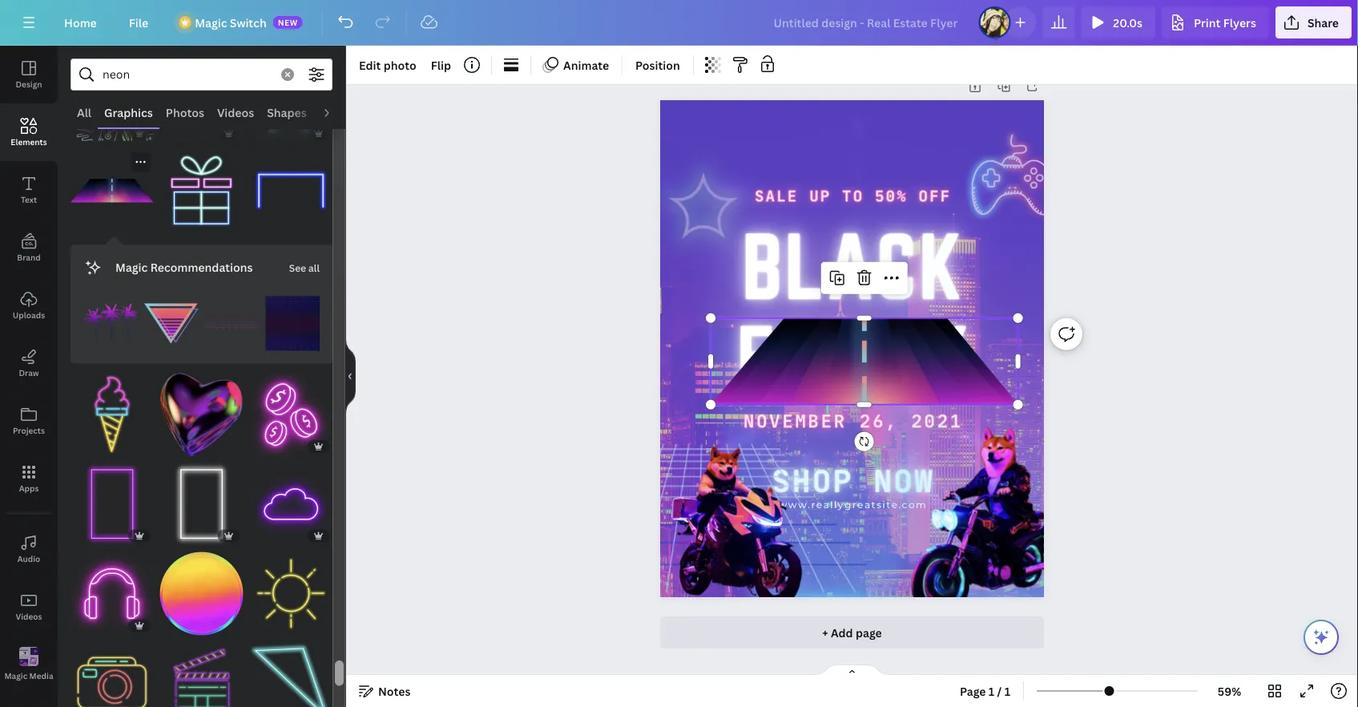 Task type: describe. For each thing, give the bounding box(es) containing it.
photos
[[166, 105, 204, 120]]

brand
[[17, 252, 41, 263]]

1 horizontal spatial audio
[[320, 105, 352, 120]]

up
[[810, 187, 832, 205]]

text button
[[0, 161, 58, 219]]

hide image
[[345, 338, 356, 415]]

shapes button
[[261, 97, 313, 127]]

file
[[129, 15, 148, 30]]

sale
[[755, 187, 799, 205]]

magic switch
[[195, 15, 267, 30]]

canva assistant image
[[1312, 628, 1331, 647]]

animate button
[[538, 52, 616, 78]]

flip
[[431, 57, 451, 73]]

side panel tab list
[[0, 46, 58, 693]]

1 vertical spatial videos button
[[0, 578, 58, 636]]

graphics button
[[98, 97, 159, 127]]

shop now
[[772, 462, 935, 499]]

see all button
[[288, 252, 321, 284]]

print flyers button
[[1162, 6, 1270, 38]]

apps
[[19, 483, 39, 493]]

text
[[21, 194, 37, 205]]

magic for magic recommendations
[[115, 260, 148, 275]]

elements
[[11, 136, 47, 147]]

file button
[[116, 6, 161, 38]]

print
[[1194, 15, 1221, 30]]

1 horizontal spatial audio button
[[313, 97, 358, 127]]

magic for magic switch
[[195, 15, 227, 30]]

neon cyberpunk grid image
[[205, 297, 259, 351]]

projects
[[13, 425, 45, 436]]

uploads button
[[0, 277, 58, 334]]

apps button
[[0, 450, 58, 507]]

www.reallygreatsite.com
[[779, 499, 928, 510]]

grid cyberpunk background image
[[266, 297, 320, 351]]

see
[[289, 262, 306, 275]]

2021
[[912, 410, 963, 432]]

59% button
[[1204, 678, 1256, 704]]

20.0s
[[1114, 15, 1143, 30]]

draw
[[19, 367, 39, 378]]

photos button
[[159, 97, 211, 127]]

neon cyberpunk triangle image
[[144, 297, 198, 351]]

page 1 / 1
[[960, 683, 1011, 699]]

neon 3d heart image
[[160, 373, 243, 457]]

graphics
[[104, 105, 153, 120]]

+ add page
[[823, 625, 882, 640]]

sun symbol neon illustration image
[[250, 552, 333, 636]]

brand button
[[0, 219, 58, 277]]

projects button
[[0, 392, 58, 450]]

cyberpunk palm trees image
[[83, 297, 138, 351]]

flyers
[[1224, 15, 1257, 30]]

Design title text field
[[761, 6, 973, 38]]

all
[[77, 105, 91, 120]]

2 1 from the left
[[1005, 683, 1011, 699]]

neon cyberpunk road image
[[71, 149, 154, 233]]

share
[[1308, 15, 1339, 30]]

now
[[874, 462, 935, 499]]

see all
[[289, 262, 320, 275]]

1 horizontal spatial videos button
[[211, 97, 261, 127]]

home
[[64, 15, 97, 30]]

design button
[[0, 46, 58, 103]]

switch
[[230, 15, 267, 30]]

edit
[[359, 57, 381, 73]]

home link
[[51, 6, 110, 38]]

1 vertical spatial audio button
[[0, 520, 58, 578]]

friday
[[737, 310, 969, 403]]

edit photo button
[[353, 52, 423, 78]]

off
[[919, 187, 952, 205]]

line with colorful neon light image
[[160, 60, 243, 143]]



Task type: vqa. For each thing, say whether or not it's contained in the screenshot.
'SWITCH'
yes



Task type: locate. For each thing, give the bounding box(es) containing it.
neon pink headphones icon image
[[71, 552, 154, 636]]

position
[[636, 57, 680, 73]]

draw button
[[0, 334, 58, 392]]

1 left '/'
[[989, 683, 995, 699]]

0 vertical spatial magic
[[195, 15, 227, 30]]

videos right the photos
[[217, 105, 254, 120]]

neon video game image
[[71, 60, 154, 143]]

camera object neon illustration image
[[71, 642, 154, 707]]

animate
[[564, 57, 609, 73]]

violet neon rectangle image
[[71, 463, 154, 546]]

neon blue star illustration image
[[250, 60, 333, 143]]

elements button
[[0, 103, 58, 161]]

notes button
[[353, 678, 417, 704]]

add
[[831, 625, 853, 640]]

0 horizontal spatial audio
[[17, 553, 40, 564]]

0 horizontal spatial videos button
[[0, 578, 58, 636]]

photo
[[384, 57, 417, 73]]

audio button
[[313, 97, 358, 127], [0, 520, 58, 578]]

1 horizontal spatial videos
[[217, 105, 254, 120]]

main menu bar
[[0, 0, 1359, 46]]

videos up magic media button
[[16, 611, 42, 622]]

flip button
[[425, 52, 458, 78]]

audio inside side panel tab list
[[17, 553, 40, 564]]

0 horizontal spatial 1
[[989, 683, 995, 699]]

2 horizontal spatial magic
[[195, 15, 227, 30]]

magic for magic media
[[4, 670, 27, 681]]

1
[[989, 683, 995, 699], [1005, 683, 1011, 699]]

magic inside the main "menu bar"
[[195, 15, 227, 30]]

november 26, 2021
[[744, 410, 963, 432]]

group
[[71, 60, 154, 143], [160, 60, 243, 143], [250, 60, 333, 143], [160, 140, 243, 233], [250, 140, 333, 233], [71, 149, 154, 233], [83, 287, 138, 351], [144, 287, 198, 351], [266, 287, 320, 351], [205, 297, 259, 351], [71, 364, 154, 457], [160, 364, 243, 457], [250, 364, 333, 457], [71, 453, 154, 546], [160, 453, 243, 546], [250, 453, 333, 546], [71, 543, 154, 636], [160, 543, 243, 636], [250, 543, 333, 636], [71, 632, 154, 707], [160, 632, 243, 707], [250, 632, 333, 707]]

neon purple cloud icon image
[[250, 463, 333, 546]]

sale up to 50% off
[[755, 187, 952, 205]]

design
[[16, 79, 42, 89]]

audio down apps
[[17, 553, 40, 564]]

audio button right 'shapes'
[[313, 97, 358, 127]]

Search elements search field
[[103, 59, 272, 90]]

videos button up magic media
[[0, 578, 58, 636]]

magic up cyberpunk palm trees image
[[115, 260, 148, 275]]

50%
[[875, 187, 908, 205]]

new
[[278, 17, 298, 28]]

0 vertical spatial audio button
[[313, 97, 358, 127]]

audio right shapes button
[[320, 105, 352, 120]]

print flyers
[[1194, 15, 1257, 30]]

media
[[29, 670, 53, 681]]

0 horizontal spatial magic
[[4, 670, 27, 681]]

+ add page button
[[660, 617, 1045, 649]]

shop
[[772, 462, 853, 499]]

0 horizontal spatial audio button
[[0, 520, 58, 578]]

1 horizontal spatial magic
[[115, 260, 148, 275]]

november
[[744, 410, 847, 432]]

uploads
[[13, 309, 45, 320]]

recommendations
[[150, 260, 253, 275]]

0 horizontal spatial videos
[[16, 611, 42, 622]]

share button
[[1276, 6, 1352, 38]]

notes
[[378, 683, 411, 699]]

black
[[742, 217, 965, 315]]

audio button down apps
[[0, 520, 58, 578]]

1 1 from the left
[[989, 683, 995, 699]]

magic left switch
[[195, 15, 227, 30]]

all
[[309, 262, 320, 275]]

+
[[823, 625, 829, 640]]

page
[[856, 625, 882, 640]]

20.0s button
[[1082, 6, 1156, 38]]

neon pink coins icon image
[[250, 373, 333, 457]]

1 vertical spatial magic
[[115, 260, 148, 275]]

cool neon chrome circle shape image
[[160, 552, 243, 636]]

0 vertical spatial videos
[[217, 105, 254, 120]]

show pages image
[[814, 664, 891, 677]]

neon light triangle image
[[250, 642, 333, 707]]

magic inside button
[[4, 670, 27, 681]]

basic neon half square image
[[250, 149, 333, 233]]

videos inside side panel tab list
[[16, 611, 42, 622]]

magic media button
[[0, 636, 58, 693]]

magic left media
[[4, 670, 27, 681]]

videos button
[[211, 97, 261, 127], [0, 578, 58, 636]]

magic media
[[4, 670, 53, 681]]

magic recommendations
[[115, 260, 253, 275]]

0 vertical spatial videos button
[[211, 97, 261, 127]]

page
[[960, 683, 986, 699]]

neon online gift box image
[[160, 149, 243, 233]]

26,
[[860, 410, 899, 432]]

0 vertical spatial audio
[[320, 105, 352, 120]]

edit photo
[[359, 57, 417, 73]]

2 vertical spatial magic
[[4, 670, 27, 681]]

to
[[842, 187, 864, 205]]

shapes
[[267, 105, 307, 120]]

/
[[998, 683, 1002, 699]]

all button
[[71, 97, 98, 127]]

position button
[[629, 52, 687, 78]]

videos
[[217, 105, 254, 120], [16, 611, 42, 622]]

videos button right the photos
[[211, 97, 261, 127]]

1 right '/'
[[1005, 683, 1011, 699]]

59%
[[1218, 683, 1242, 699]]

magic
[[195, 15, 227, 30], [115, 260, 148, 275], [4, 670, 27, 681]]

1 vertical spatial audio
[[17, 553, 40, 564]]

movie object neon illustration image
[[160, 642, 243, 707]]

white neon frame image
[[160, 463, 243, 546]]

ice cream food neon illustration image
[[71, 373, 154, 457]]

audio
[[320, 105, 352, 120], [17, 553, 40, 564]]

colorful spotlight image
[[660, 143, 991, 663], [826, 150, 1157, 670]]

1 vertical spatial videos
[[16, 611, 42, 622]]

1 horizontal spatial 1
[[1005, 683, 1011, 699]]



